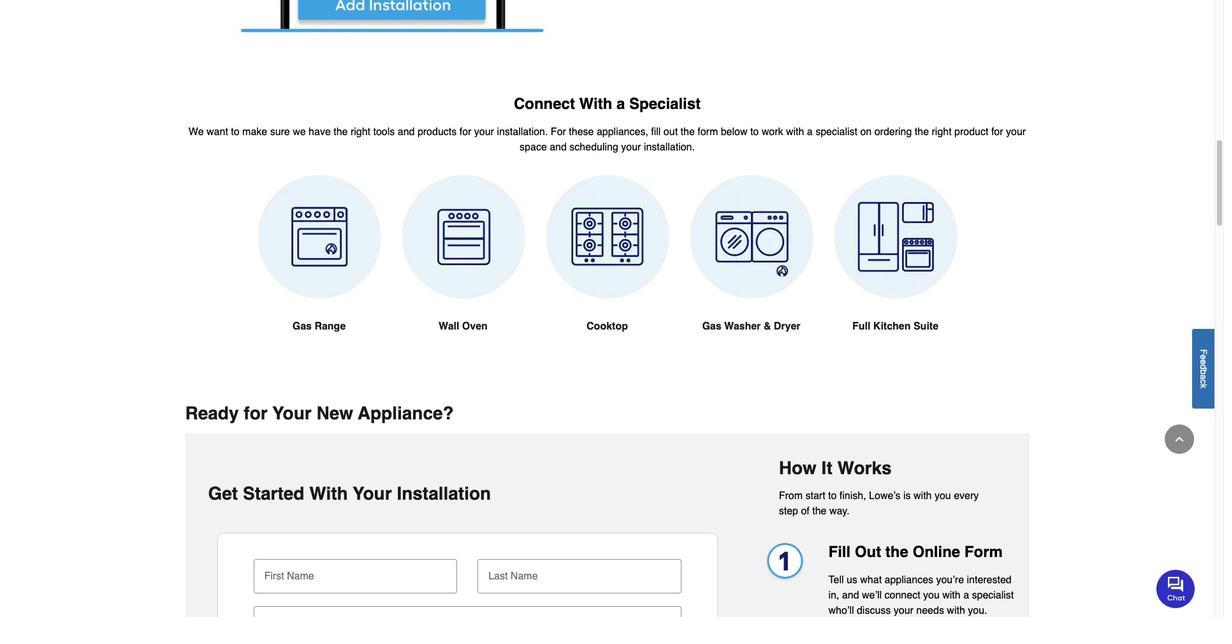 Task type: describe. For each thing, give the bounding box(es) containing it.
step
[[779, 506, 798, 517]]

cooktop link
[[546, 175, 669, 365]]

products
[[418, 126, 457, 138]]

appliance?
[[358, 403, 454, 423]]

connect
[[885, 590, 921, 601]]

works
[[838, 458, 892, 478]]

full kitchen suite
[[853, 321, 939, 332]]

2 e from the top
[[1199, 359, 1209, 364]]

full
[[853, 321, 871, 332]]

tell us what appliances you're interested in, and we'll connect you with a specialist who'll discuss your needs with you.
[[829, 575, 1014, 617]]

wall oven link
[[401, 175, 525, 365]]

who'll
[[829, 605, 854, 617]]

your inside tell us what appliances you're interested in, and we'll connect you with a specialist who'll discuss your needs with you.
[[894, 605, 914, 617]]

from start to finish, lowe's is with you every step of the way.
[[779, 491, 979, 517]]

new
[[317, 403, 353, 423]]

we
[[293, 126, 306, 138]]

wall
[[439, 321, 459, 332]]

product
[[955, 126, 989, 138]]

to for connect with a specialist
[[231, 126, 240, 138]]

you inside from start to finish, lowe's is with you every step of the way.
[[935, 491, 951, 502]]

cooktop
[[587, 321, 628, 332]]

discuss
[[857, 605, 891, 617]]

f e e d b a c k
[[1199, 349, 1209, 388]]

we'll
[[862, 590, 882, 601]]

ordering
[[875, 126, 912, 138]]

an icon of a washer and dryer. image
[[690, 175, 813, 299]]

0 vertical spatial with
[[579, 95, 612, 113]]

specialist inside tell us what appliances you're interested in, and we'll connect you with a specialist who'll discuss your needs with you.
[[972, 590, 1014, 601]]

tools
[[373, 126, 395, 138]]

us
[[847, 575, 858, 586]]

f e e d b a c k button
[[1192, 329, 1215, 408]]

fill out the online form
[[829, 543, 1003, 561]]

we want to make sure we have the right tools and products for your installation. for these appliances, fill out the form below to work with a specialist on ordering the right product for your space and scheduling your installation.
[[189, 126, 1026, 153]]

an icon of a wall oven. image
[[401, 175, 525, 299]]

k
[[1199, 384, 1209, 388]]

specialist
[[629, 95, 701, 113]]

your down appliances,
[[621, 141, 641, 153]]

form
[[698, 126, 718, 138]]

ready for your new appliance?
[[185, 403, 454, 423]]

fill
[[651, 126, 661, 138]]

1 horizontal spatial for
[[460, 126, 471, 138]]

connect
[[514, 95, 575, 113]]

of
[[801, 506, 810, 517]]

from
[[779, 491, 803, 502]]

LastName text field
[[483, 559, 676, 587]]

dryer
[[774, 321, 801, 332]]

address1 text field
[[259, 607, 676, 617]]

how it works
[[779, 458, 892, 478]]

online
[[913, 543, 960, 561]]

specialist inside "we want to make sure we have the right tools and products for your installation. for these appliances, fill out the form below to work with a specialist on ordering the right product for your space and scheduling your installation."
[[816, 126, 858, 138]]

a phone screen with an add installation message. image
[[188, 0, 597, 32]]

0 vertical spatial your
[[272, 403, 312, 423]]

an icon of a cooktop. image
[[546, 175, 669, 299]]

FirstName text field
[[259, 559, 452, 587]]

&
[[764, 321, 771, 332]]

f
[[1199, 349, 1209, 354]]

finish,
[[840, 491, 866, 502]]

lowe's
[[869, 491, 901, 502]]

with inside from start to finish, lowe's is with you every step of the way.
[[914, 491, 932, 502]]

space
[[520, 141, 547, 153]]

range
[[315, 321, 346, 332]]

c
[[1199, 379, 1209, 384]]

appliances,
[[597, 126, 648, 138]]

connect with a specialist
[[514, 95, 701, 113]]

a up appliances,
[[617, 95, 625, 113]]

2 horizontal spatial for
[[991, 126, 1003, 138]]

chat invite button image
[[1157, 569, 1196, 608]]

with inside "we want to make sure we have the right tools and products for your installation. for these appliances, fill out the form below to work with a specialist on ordering the right product for your space and scheduling your installation."
[[786, 126, 804, 138]]



Task type: vqa. For each thing, say whether or not it's contained in the screenshot.
chevron down image to the top
no



Task type: locate. For each thing, give the bounding box(es) containing it.
0 vertical spatial you
[[935, 491, 951, 502]]

gas for gas range
[[292, 321, 312, 332]]

started
[[243, 484, 304, 504]]

wall oven
[[439, 321, 488, 332]]

1 horizontal spatial your
[[353, 484, 392, 504]]

we
[[189, 126, 204, 138]]

1 vertical spatial with
[[309, 484, 348, 504]]

start
[[806, 491, 826, 502]]

to right want
[[231, 126, 240, 138]]

right
[[351, 126, 371, 138], [932, 126, 952, 138]]

with right is
[[914, 491, 932, 502]]

installation. up space
[[497, 126, 548, 138]]

scheduling
[[570, 141, 618, 153]]

an icon of a number one. image
[[760, 542, 808, 585]]

gas range
[[292, 321, 346, 332]]

a up k
[[1199, 374, 1209, 379]]

in,
[[829, 590, 839, 601]]

1 vertical spatial your
[[353, 484, 392, 504]]

a inside "we want to make sure we have the right tools and products for your installation. for these appliances, fill out the form below to work with a specialist on ordering the right product for your space and scheduling your installation."
[[807, 126, 813, 138]]

the inside from start to finish, lowe's is with you every step of the way.
[[812, 506, 827, 517]]

suite
[[914, 321, 939, 332]]

0 horizontal spatial with
[[309, 484, 348, 504]]

the
[[334, 126, 348, 138], [681, 126, 695, 138], [915, 126, 929, 138], [812, 506, 827, 517], [886, 543, 909, 561]]

appliances
[[885, 575, 934, 586]]

e
[[1199, 354, 1209, 359], [1199, 359, 1209, 364]]

2 vertical spatial and
[[842, 590, 859, 601]]

1 right from the left
[[351, 126, 371, 138]]

gas left "range"
[[292, 321, 312, 332]]

your right products
[[474, 126, 494, 138]]

gas
[[292, 321, 312, 332], [702, 321, 722, 332]]

2 horizontal spatial to
[[828, 491, 837, 502]]

kitchen
[[873, 321, 911, 332]]

your down connect
[[894, 605, 914, 617]]

make
[[242, 126, 267, 138]]

with
[[579, 95, 612, 113], [309, 484, 348, 504]]

with up these
[[579, 95, 612, 113]]

right left 'product'
[[932, 126, 952, 138]]

1 vertical spatial specialist
[[972, 590, 1014, 601]]

every
[[954, 491, 979, 502]]

0 horizontal spatial gas
[[292, 321, 312, 332]]

gas washer & dryer link
[[690, 175, 813, 365]]

your right 'product'
[[1006, 126, 1026, 138]]

a up you.
[[964, 590, 969, 601]]

specialist down 'interested'
[[972, 590, 1014, 601]]

with down you're
[[943, 590, 961, 601]]

0 vertical spatial specialist
[[816, 126, 858, 138]]

with left you.
[[947, 605, 965, 617]]

chevron up image
[[1173, 433, 1186, 446]]

1 e from the top
[[1199, 354, 1209, 359]]

ready
[[185, 403, 239, 423]]

interested
[[967, 575, 1012, 586]]

work
[[762, 126, 783, 138]]

sure
[[270, 126, 290, 138]]

for right 'product'
[[991, 126, 1003, 138]]

1 horizontal spatial specialist
[[972, 590, 1014, 601]]

installation
[[397, 484, 491, 504]]

0 horizontal spatial right
[[351, 126, 371, 138]]

with
[[786, 126, 804, 138], [914, 491, 932, 502], [943, 590, 961, 601], [947, 605, 965, 617]]

below
[[721, 126, 748, 138]]

on
[[860, 126, 872, 138]]

way.
[[830, 506, 850, 517]]

to for how it works
[[828, 491, 837, 502]]

out
[[664, 126, 678, 138]]

these
[[569, 126, 594, 138]]

2 gas from the left
[[702, 321, 722, 332]]

0 horizontal spatial your
[[272, 403, 312, 423]]

1 vertical spatial installation.
[[644, 141, 695, 153]]

1 horizontal spatial with
[[579, 95, 612, 113]]

0 horizontal spatial specialist
[[816, 126, 858, 138]]

want
[[207, 126, 228, 138]]

1 horizontal spatial gas
[[702, 321, 722, 332]]

and
[[398, 126, 415, 138], [550, 141, 567, 153], [842, 590, 859, 601]]

you up needs
[[923, 590, 940, 601]]

1 horizontal spatial to
[[750, 126, 759, 138]]

to up way.
[[828, 491, 837, 502]]

for right 'ready'
[[244, 403, 268, 423]]

installation. down out
[[644, 141, 695, 153]]

how
[[779, 458, 817, 478]]

d
[[1199, 364, 1209, 369]]

e up "d"
[[1199, 354, 1209, 359]]

what
[[860, 575, 882, 586]]

1 horizontal spatial and
[[550, 141, 567, 153]]

you
[[935, 491, 951, 502], [923, 590, 940, 601]]

gas for gas washer & dryer
[[702, 321, 722, 332]]

washer
[[724, 321, 761, 332]]

with right started
[[309, 484, 348, 504]]

it
[[822, 458, 833, 478]]

a right work
[[807, 126, 813, 138]]

for
[[460, 126, 471, 138], [991, 126, 1003, 138], [244, 403, 268, 423]]

form
[[965, 543, 1003, 561]]

you inside tell us what appliances you're interested in, and we'll connect you with a specialist who'll discuss your needs with you.
[[923, 590, 940, 601]]

and inside tell us what appliances you're interested in, and we'll connect you with a specialist who'll discuss your needs with you.
[[842, 590, 859, 601]]

to left work
[[750, 126, 759, 138]]

gas left washer on the bottom right of the page
[[702, 321, 722, 332]]

your
[[272, 403, 312, 423], [353, 484, 392, 504]]

get started with your installation
[[208, 484, 491, 504]]

out
[[855, 543, 881, 561]]

to inside from start to finish, lowe's is with you every step of the way.
[[828, 491, 837, 502]]

0 horizontal spatial and
[[398, 126, 415, 138]]

and down for
[[550, 141, 567, 153]]

scroll to top element
[[1165, 425, 1194, 454]]

2 right from the left
[[932, 126, 952, 138]]

0 horizontal spatial installation.
[[497, 126, 548, 138]]

specialist left on
[[816, 126, 858, 138]]

fill
[[829, 543, 851, 561]]

an icon of a range. image
[[257, 175, 381, 299]]

a inside tell us what appliances you're interested in, and we'll connect you with a specialist who'll discuss your needs with you.
[[964, 590, 969, 601]]

is
[[904, 491, 911, 502]]

and down us
[[842, 590, 859, 601]]

1 horizontal spatial right
[[932, 126, 952, 138]]

1 vertical spatial and
[[550, 141, 567, 153]]

0 horizontal spatial for
[[244, 403, 268, 423]]

your
[[474, 126, 494, 138], [1006, 126, 1026, 138], [621, 141, 641, 153], [894, 605, 914, 617]]

for right products
[[460, 126, 471, 138]]

1 gas from the left
[[292, 321, 312, 332]]

gas range link
[[257, 175, 381, 365]]

right left tools
[[351, 126, 371, 138]]

0 horizontal spatial to
[[231, 126, 240, 138]]

needs
[[917, 605, 944, 617]]

and right tools
[[398, 126, 415, 138]]

for
[[551, 126, 566, 138]]

1 horizontal spatial installation.
[[644, 141, 695, 153]]

you.
[[968, 605, 987, 617]]

a inside button
[[1199, 374, 1209, 379]]

b
[[1199, 369, 1209, 374]]

0 vertical spatial installation.
[[497, 126, 548, 138]]

get
[[208, 484, 238, 504]]

oven
[[462, 321, 488, 332]]

you left 'every'
[[935, 491, 951, 502]]

1 vertical spatial you
[[923, 590, 940, 601]]

to
[[231, 126, 240, 138], [750, 126, 759, 138], [828, 491, 837, 502]]

you're
[[936, 575, 964, 586]]

with right work
[[786, 126, 804, 138]]

e up b
[[1199, 359, 1209, 364]]

2 horizontal spatial and
[[842, 590, 859, 601]]

a
[[617, 95, 625, 113], [807, 126, 813, 138], [1199, 374, 1209, 379], [964, 590, 969, 601]]

tell
[[829, 575, 844, 586]]

gas washer & dryer
[[702, 321, 801, 332]]

specialist
[[816, 126, 858, 138], [972, 590, 1014, 601]]

have
[[309, 126, 331, 138]]

an icon of a refrigerator, microwave and range. image
[[834, 175, 957, 299]]

0 vertical spatial and
[[398, 126, 415, 138]]

full kitchen suite link
[[834, 175, 957, 365]]



